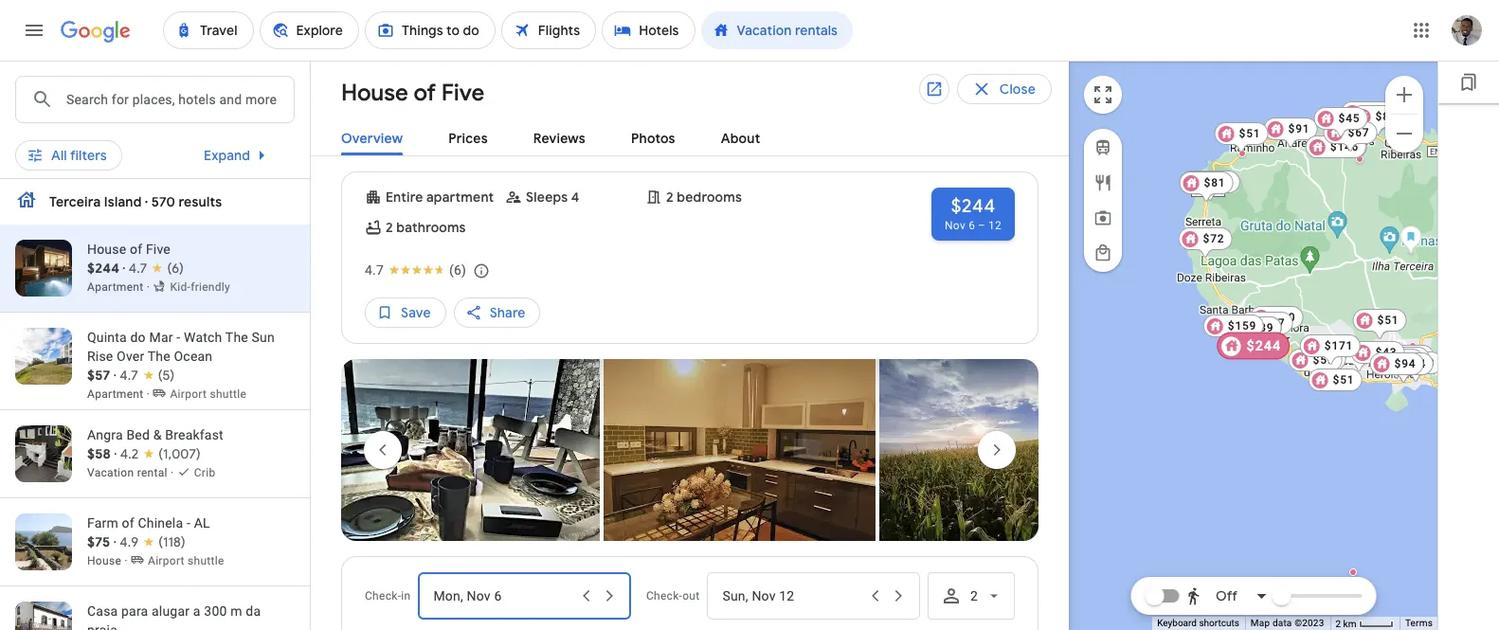 Task type: locate. For each thing, give the bounding box(es) containing it.
0 horizontal spatial five
[[146, 242, 171, 257]]

shuttle
[[210, 388, 246, 401], [188, 554, 224, 568]]

0 horizontal spatial $58
[[87, 445, 111, 462]]

0 vertical spatial apartment ·
[[87, 280, 153, 294]]

$142 link
[[1341, 101, 1402, 133]]

4.7 down "island · 570"
[[129, 260, 147, 277]]

apartment · down 4.7 out of 5 stars from 5 reviews image
[[87, 388, 153, 401]]

$304 link
[[1306, 135, 1368, 158]]

house
[[341, 79, 408, 107], [87, 242, 126, 257]]

· down terceira island · 570 results 'heading'
[[123, 260, 125, 277]]

by
[[875, 141, 891, 158]]

sleeps 4
[[526, 189, 580, 206]]

overview
[[341, 130, 403, 147]]

$94 link
[[1370, 352, 1424, 375]]

0 horizontal spatial $244
[[87, 260, 120, 277]]

casa
[[87, 604, 118, 619]]

1 horizontal spatial (6)
[[449, 262, 466, 277]]

do
[[130, 330, 146, 345]]

property
[[284, 141, 340, 158]]

house inside heading
[[341, 79, 408, 107]]

the left sun
[[225, 330, 248, 345]]

2 filters from the top
[[70, 147, 107, 164]]

entire apartment
[[386, 189, 494, 206]]

photos
[[631, 130, 675, 147]]

airport for (118)
[[148, 554, 185, 568]]

in
[[401, 589, 411, 603]]

algar do carvão image
[[1400, 225, 1422, 255]]

4.7 out of 5 stars from 6 reviews image up the 'save'
[[365, 260, 466, 279]]

2 vertical spatial of
[[122, 515, 134, 531]]

4.7 for watch
[[120, 367, 138, 384]]

0 horizontal spatial house
[[87, 242, 126, 257]]

· inside 'quinta do mar - watch the sun rise over the ocean $57 ·'
[[114, 367, 116, 384]]

$91 link
[[1264, 117, 1318, 149]]

all for all filters (1)
[[51, 141, 67, 158]]

2 vertical spatial $244
[[1247, 337, 1281, 353]]

apartment · down house of five $244 ·
[[87, 280, 153, 294]]

photo 7 image
[[879, 359, 1151, 541]]

casa do moledo - outeiro - cookies al rral nº802 modern chalet very private image
[[1356, 155, 1364, 163]]

km
[[1343, 618, 1356, 629]]

farm
[[87, 515, 118, 531]]

(1)
[[110, 141, 125, 158]]

$86 link
[[1380, 344, 1434, 377]]

map
[[1251, 618, 1270, 628]]

al
[[194, 515, 210, 531]]

0 vertical spatial shuttle
[[210, 388, 246, 401]]

· inside angra bed & breakfast $58 ·
[[114, 445, 117, 462]]

1 vertical spatial $58
[[87, 445, 111, 462]]

4.9
[[120, 533, 139, 551]]

1 horizontal spatial list item
[[604, 359, 876, 546]]

0 horizontal spatial list item
[[328, 359, 600, 546]]

quinta da nasce água image
[[1409, 342, 1417, 349]]

4.7
[[129, 260, 147, 277], [365, 262, 384, 277], [120, 367, 138, 384]]

friendly
[[191, 280, 230, 294]]

2 for 2 bathrooms
[[386, 219, 393, 236]]

0 horizontal spatial check-
[[365, 589, 401, 603]]

4.7 out of 5 stars from 6 reviews image
[[129, 259, 184, 278], [365, 260, 466, 279]]

0 horizontal spatial -
[[177, 330, 180, 345]]

map data ©2023
[[1251, 618, 1324, 628]]

2 inside button
[[1336, 618, 1341, 629]]

house for house of five
[[341, 79, 408, 107]]

1 vertical spatial shuttle
[[188, 554, 224, 568]]

2 inside popup button
[[970, 588, 978, 604]]

all
[[51, 141, 67, 158], [51, 147, 67, 164]]

$244 inside $244 nov 6 – 12
[[951, 194, 995, 218]]

$58 link
[[1389, 351, 1443, 383]]

zoom out map image
[[1393, 122, 1416, 145]]

data
[[1272, 618, 1292, 628]]

open in new tab image
[[925, 80, 943, 98]]

$127
[[1397, 357, 1426, 370]]

check- for out
[[646, 589, 682, 603]]

save button
[[365, 290, 446, 335]]

terms link
[[1405, 618, 1433, 628]]

1 horizontal spatial house
[[341, 79, 408, 107]]

1 horizontal spatial check-
[[646, 589, 682, 603]]

2 km
[[1336, 618, 1359, 629]]

five up prices
[[441, 79, 484, 107]]

all for all filters
[[51, 147, 67, 164]]

house up overview
[[341, 79, 408, 107]]

4.9 out of 5 stars from 118 reviews image
[[120, 533, 185, 551]]

0 vertical spatial -
[[177, 330, 180, 345]]

terceira island · 570 results heading
[[49, 190, 222, 213]]

1 horizontal spatial five
[[441, 79, 484, 107]]

- left al
[[187, 515, 190, 531]]

filters for all filters (1)
[[70, 141, 107, 158]]

of inside house of five $244 ·
[[130, 242, 142, 257]]

of inside 'farm of chinela - al $75 ·'
[[122, 515, 134, 531]]

- right mar
[[177, 330, 180, 345]]

$244 link
[[1217, 332, 1290, 359]]

- for (118)
[[187, 515, 190, 531]]

2 bedrooms
[[666, 189, 742, 206]]

0 vertical spatial $244
[[951, 194, 995, 218]]

0 vertical spatial airport
[[170, 388, 207, 401]]

· left 4.9
[[114, 533, 116, 551]]

apartment · for $244
[[87, 280, 153, 294]]

angra bed & breakfast $58 ·
[[87, 427, 223, 462]]

1 vertical spatial of
[[130, 242, 142, 257]]

shuttle for (118)
[[188, 554, 224, 568]]

list item
[[328, 359, 600, 546], [604, 359, 876, 546], [879, 359, 1151, 546]]

filters for all filters
[[70, 147, 107, 164]]

of
[[414, 79, 436, 107], [130, 242, 142, 257], [122, 515, 134, 531]]

$57
[[1264, 316, 1285, 329], [1252, 321, 1274, 334], [1313, 353, 1335, 366], [87, 367, 110, 384]]

(6)
[[167, 260, 184, 277], [449, 262, 466, 277]]

2 list item from the left
[[604, 359, 876, 546]]

house for house of five $244 ·
[[87, 242, 126, 257]]

filters inside button
[[70, 147, 107, 164]]

all inside button
[[51, 147, 67, 164]]

1 horizontal spatial $58
[[1413, 356, 1435, 369]]

0 vertical spatial airport shuttle
[[170, 388, 246, 401]]

2 button
[[928, 572, 1015, 620]]

five inside house of five $244 ·
[[146, 242, 171, 257]]

0 vertical spatial of
[[414, 79, 436, 107]]

0 vertical spatial $58
[[1413, 356, 1435, 369]]

filters inside button
[[70, 141, 107, 158]]

$58 inside angra bed & breakfast $58 ·
[[87, 445, 111, 462]]

previous image
[[360, 427, 406, 473]]

$60
[[1274, 310, 1296, 324]]

kid-friendly
[[170, 280, 230, 294]]

the down mar
[[148, 349, 170, 364]]

1 vertical spatial house
[[87, 242, 126, 257]]

Check-out text field
[[722, 573, 863, 619]]

0 vertical spatial house
[[341, 79, 408, 107]]

of for farm of chinela - al $75 ·
[[122, 515, 134, 531]]

· left the 4.2
[[114, 445, 117, 462]]

of for house of five $244 ·
[[130, 242, 142, 257]]

five up kid-
[[146, 242, 171, 257]]

2 horizontal spatial list item
[[879, 359, 1151, 546]]

0 vertical spatial five
[[441, 79, 484, 107]]

- inside 'quinta do mar - watch the sun rise over the ocean $57 ·'
[[177, 330, 180, 345]]

airport for (5)
[[170, 388, 207, 401]]

4.7 down over
[[120, 367, 138, 384]]

casa para alugar a 300 m da praia link
[[0, 587, 310, 630]]

2 all from the top
[[51, 147, 67, 164]]

casa do chafariz image
[[1238, 149, 1246, 157]]

shuttle down ocean
[[210, 388, 246, 401]]

tab list
[[311, 115, 1069, 156]]

keyboard shortcuts button
[[1157, 617, 1239, 630]]

quinta
[[87, 330, 127, 345]]

five inside heading
[[441, 79, 484, 107]]

airport shuttle
[[170, 388, 246, 401], [148, 554, 224, 568]]

1 vertical spatial -
[[187, 515, 190, 531]]

all filters (1)
[[51, 141, 125, 158]]

$244 inside house of five $244 ·
[[87, 260, 120, 277]]

airport shuttle down ocean
[[170, 388, 246, 401]]

nov
[[945, 219, 966, 232]]

©2023
[[1295, 618, 1324, 628]]

$171 link
[[1300, 334, 1361, 366]]

airport down (118)
[[148, 554, 185, 568]]

2 apartment · from the top
[[87, 388, 153, 401]]

terceira island · 570 results
[[49, 193, 222, 210]]

shuttle for (5)
[[210, 388, 246, 401]]

$39 link
[[1228, 316, 1282, 348]]

photos list
[[328, 359, 1151, 562]]

$67
[[1348, 126, 1370, 139]]

1 vertical spatial airport shuttle
[[148, 554, 224, 568]]

$81
[[1204, 176, 1226, 189]]

1 all from the top
[[51, 141, 67, 158]]

airport shuttle down (118)
[[148, 554, 224, 568]]

1 vertical spatial airport
[[148, 554, 185, 568]]

0 horizontal spatial the
[[148, 349, 170, 364]]

apartment with garden view image
[[1250, 342, 1257, 349]]

expand
[[204, 147, 250, 164]]

2 check- from the left
[[646, 589, 682, 603]]

expand button
[[181, 133, 296, 178]]

rooms
[[595, 141, 638, 158]]

terms
[[1405, 618, 1433, 628]]

1 vertical spatial $244
[[87, 260, 120, 277]]

all inside button
[[51, 141, 67, 158]]

1 filters from the top
[[70, 141, 107, 158]]

casa para alugar a 300 m da praia
[[87, 604, 261, 630]]

$159 link
[[1203, 314, 1264, 337]]

Search for places, hotels and more text field
[[65, 77, 294, 122]]

$84 link
[[1351, 105, 1405, 137]]

4.7 out of 5 stars from 6 reviews image up kid-
[[129, 259, 184, 278]]

1 horizontal spatial $244
[[951, 194, 995, 218]]

4
[[571, 189, 580, 206]]

house inside house of five $244 ·
[[87, 242, 126, 257]]

$244 inside map region
[[1247, 337, 1281, 353]]

alugar
[[152, 604, 190, 619]]

reviews
[[533, 130, 586, 147]]

2 horizontal spatial $244
[[1247, 337, 1281, 353]]

1 apartment · from the top
[[87, 280, 153, 294]]

bedrooms
[[677, 189, 742, 206]]

island · 570
[[104, 193, 175, 210]]

type
[[343, 141, 372, 158]]

(5)
[[158, 367, 175, 384]]

house down terceira island · 570 results 'heading'
[[87, 242, 126, 257]]

1 vertical spatial five
[[146, 242, 171, 257]]

-
[[177, 330, 180, 345], [187, 515, 190, 531]]

entire
[[386, 189, 423, 206]]

0 vertical spatial the
[[225, 330, 248, 345]]

of inside heading
[[414, 79, 436, 107]]

crib
[[194, 466, 216, 479]]

·
[[123, 260, 125, 277], [114, 367, 116, 384], [114, 445, 117, 462], [114, 533, 116, 551]]

$57 link
[[1239, 311, 1293, 343], [1228, 316, 1282, 348], [1288, 348, 1342, 380]]

&
[[153, 427, 162, 443]]

house of five heading
[[326, 76, 484, 108]]

apartment · for $57
[[87, 388, 153, 401]]

· left 4.7 out of 5 stars from 5 reviews image
[[114, 367, 116, 384]]

1 vertical spatial apartment ·
[[87, 388, 153, 401]]

$114
[[1353, 345, 1382, 359]]

1 check- from the left
[[365, 589, 401, 603]]

$58
[[1413, 356, 1435, 369], [87, 445, 111, 462]]

1 horizontal spatial -
[[187, 515, 190, 531]]

2 for 2 bedrooms
[[666, 189, 674, 206]]

(6) down bathrooms
[[449, 262, 466, 277]]

of for house of five
[[414, 79, 436, 107]]

sun
[[252, 330, 275, 345]]

(6) up kid-
[[167, 260, 184, 277]]

main menu image
[[23, 19, 45, 42]]

airport down '(5)'
[[170, 388, 207, 401]]

shuttle down al
[[188, 554, 224, 568]]

$80 link
[[1375, 346, 1429, 379]]

rating
[[485, 141, 523, 158]]

- inside 'farm of chinela - al $75 ·'
[[187, 515, 190, 531]]

off
[[1216, 587, 1237, 605]]

4.7 inside image
[[120, 367, 138, 384]]



Task type: describe. For each thing, give the bounding box(es) containing it.
2 for 2
[[970, 588, 978, 604]]

bed
[[126, 427, 150, 443]]

about
[[721, 130, 760, 147]]

five for house of five
[[441, 79, 484, 107]]

sort
[[845, 141, 872, 158]]

$57 inside 'quinta do mar - watch the sun rise over the ocean $57 ·'
[[87, 367, 110, 384]]

- for (5)
[[177, 330, 180, 345]]

para
[[121, 604, 148, 619]]

$80
[[1400, 351, 1422, 364]]

keyboard shortcuts
[[1157, 618, 1239, 628]]

2 bathrooms
[[386, 219, 466, 236]]

4.7 for ·
[[129, 260, 147, 277]]

learn more about these reviews image
[[459, 248, 504, 294]]

praia
[[87, 623, 117, 630]]

results
[[179, 193, 222, 210]]

$112 link
[[1179, 170, 1241, 202]]

$244 for $244 nov 6 – 12
[[951, 194, 995, 218]]

guest rating button
[[411, 135, 555, 165]]

$81 link
[[1179, 171, 1233, 203]]

Check-in text field
[[433, 573, 574, 619]]

casa h'a vista image
[[1349, 568, 1357, 576]]

$84
[[1375, 109, 1397, 123]]

zoom in map image
[[1393, 83, 1416, 106]]

$128 link
[[1224, 335, 1285, 358]]

kid-
[[170, 280, 191, 294]]

2 for 2 km
[[1336, 618, 1341, 629]]

$94
[[1394, 357, 1416, 370]]

sleeps
[[526, 189, 568, 206]]

· inside 'farm of chinela - al $75 ·'
[[114, 533, 116, 551]]

a
[[193, 604, 201, 619]]

airport shuttle for (5)
[[170, 388, 246, 401]]

$144 link
[[1373, 352, 1434, 384]]

photo 6 image
[[604, 359, 876, 541]]

$86
[[1405, 349, 1427, 362]]

overview tab
[[341, 122, 403, 155]]

$304
[[1331, 140, 1360, 153]]

house of five
[[341, 79, 484, 107]]

$43
[[1375, 345, 1397, 359]]

watch
[[184, 330, 222, 345]]

$243
[[1249, 339, 1278, 352]]

$75
[[87, 533, 110, 551]]

over
[[117, 349, 144, 364]]

4.2 out of 5 stars from 1,007 reviews image
[[120, 444, 201, 463]]

$60 link
[[1249, 306, 1303, 338]]

$127 link
[[1373, 352, 1434, 384]]

keyboard
[[1157, 618, 1197, 628]]

guest
[[444, 141, 482, 158]]

$146 link
[[1306, 135, 1367, 158]]

property type button
[[252, 135, 404, 165]]

$144
[[1397, 357, 1426, 370]]

five for house of five $244 ·
[[146, 242, 171, 257]]

1 list item from the left
[[328, 359, 600, 546]]

4.2
[[120, 445, 139, 462]]

1 horizontal spatial the
[[225, 330, 248, 345]]

m
[[230, 604, 242, 619]]

$114 link
[[1328, 341, 1389, 373]]

vacation
[[87, 466, 134, 479]]

$67 link
[[1323, 121, 1377, 153]]

airport shuttle for (118)
[[148, 554, 224, 568]]

$72 link
[[1178, 227, 1232, 259]]

share button
[[454, 290, 541, 335]]

$45 link
[[1314, 107, 1368, 139]]

save
[[401, 304, 431, 321]]

house of five $244 ·
[[87, 242, 171, 277]]

$58 inside $58 link
[[1413, 356, 1435, 369]]

prices
[[448, 130, 488, 147]]

$42
[[1252, 321, 1274, 334]]

quinta do mar - watch the sun rise over the ocean $57 ·
[[87, 330, 275, 384]]

$243 link
[[1224, 334, 1285, 357]]

clear image
[[321, 86, 344, 109]]

guest rating
[[444, 141, 523, 158]]

angra
[[87, 427, 123, 443]]

share
[[490, 304, 525, 321]]

ocean
[[174, 349, 212, 364]]

4.7 out of 5 stars from 5 reviews image
[[120, 366, 175, 385]]

out
[[682, 589, 700, 603]]

check- for in
[[365, 589, 401, 603]]

$142
[[1365, 106, 1394, 119]]

next image
[[974, 427, 1020, 473]]

amenities
[[710, 141, 773, 158]]

· inside house of five $244 ·
[[123, 260, 125, 277]]

price button
[[148, 135, 244, 165]]

filters form
[[15, 61, 923, 191]]

0 horizontal spatial 4.7 out of 5 stars from 6 reviews image
[[129, 259, 184, 278]]

300
[[204, 604, 227, 619]]

check-out
[[646, 589, 700, 603]]

da
[[246, 604, 261, 619]]

6 – 12
[[969, 219, 1002, 232]]

all filters (1) button
[[15, 135, 140, 165]]

2 km button
[[1330, 617, 1399, 630]]

check-in
[[365, 589, 411, 603]]

bathrooms
[[396, 219, 466, 236]]

view larger map image
[[1092, 83, 1114, 106]]

$43 link
[[1351, 341, 1405, 373]]

photo 5 image
[[328, 359, 600, 541]]

0 horizontal spatial (6)
[[167, 260, 184, 277]]

terceira
[[49, 193, 101, 210]]

3 list item from the left
[[879, 359, 1151, 546]]

rise
[[87, 349, 113, 364]]

off button
[[1181, 573, 1274, 619]]

4.7 up save button
[[365, 262, 384, 277]]

rental ·
[[137, 466, 174, 479]]

Check-in text field
[[424, 75, 537, 118]]

tab list containing overview
[[311, 115, 1069, 156]]

map region
[[883, 0, 1499, 630]]

$45
[[1338, 111, 1360, 125]]

1 horizontal spatial 4.7 out of 5 stars from 6 reviews image
[[365, 260, 466, 279]]

1 vertical spatial the
[[148, 349, 170, 364]]

$91
[[1288, 122, 1310, 135]]

$244 for $244
[[1247, 337, 1281, 353]]



Task type: vqa. For each thing, say whether or not it's contained in the screenshot.
8 Hr 38 Min
no



